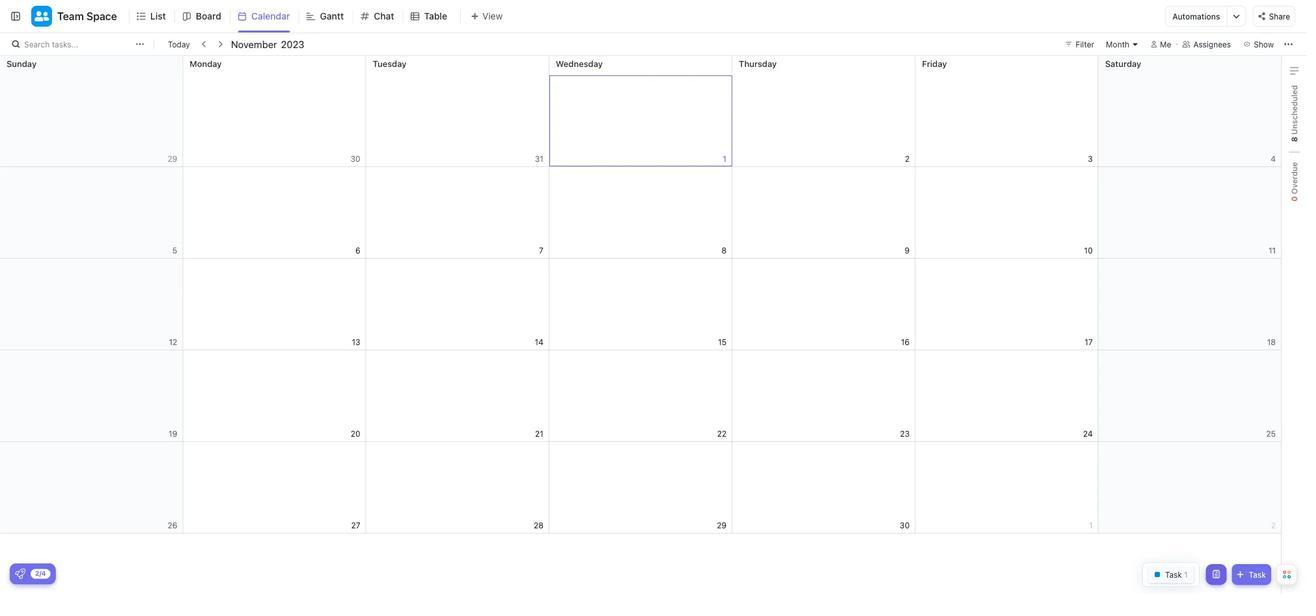 Task type: locate. For each thing, give the bounding box(es) containing it.
5 row from the top
[[0, 443, 1282, 534]]

4 row from the top
[[0, 351, 1282, 443]]

assignees
[[1193, 40, 1231, 49]]

tuesday
[[373, 59, 407, 68]]

assignees button
[[1177, 36, 1237, 52]]

1 vertical spatial 2
[[1271, 522, 1276, 531]]

31
[[535, 155, 543, 164]]

2 row from the top
[[0, 167, 1282, 259]]

2
[[905, 155, 910, 164], [1271, 522, 1276, 531]]

1 vertical spatial 30
[[900, 522, 910, 531]]

table
[[424, 11, 447, 21]]

view
[[482, 11, 503, 21]]

show
[[1254, 40, 1274, 49]]

0 horizontal spatial 1
[[723, 155, 727, 164]]

0 vertical spatial 2
[[905, 155, 910, 164]]

1 horizontal spatial 1
[[1089, 522, 1093, 531]]

0 horizontal spatial 30
[[351, 155, 360, 164]]

row containing 19
[[0, 351, 1282, 443]]

1 horizontal spatial 29
[[717, 522, 727, 531]]

5
[[172, 246, 177, 255]]

8
[[1290, 137, 1299, 142], [722, 246, 727, 255]]

search tasks...
[[24, 40, 78, 49]]

0 vertical spatial 30
[[351, 155, 360, 164]]

gantt
[[320, 11, 344, 21]]

today
[[168, 40, 190, 49]]

6
[[355, 246, 360, 255]]

saturday
[[1105, 59, 1141, 68]]

23
[[900, 430, 910, 439]]

show button
[[1239, 36, 1278, 52]]

automations button
[[1166, 7, 1227, 26]]

list
[[150, 11, 166, 21]]

chat link
[[374, 0, 399, 33]]

29
[[168, 155, 177, 164], [717, 522, 727, 531]]

table link
[[424, 0, 452, 33]]

1 vertical spatial 29
[[717, 522, 727, 531]]

18
[[1267, 338, 1276, 347]]

row containing 12
[[0, 259, 1282, 351]]

3
[[1088, 155, 1093, 164]]

1
[[723, 155, 727, 164], [1089, 522, 1093, 531]]

0 horizontal spatial 8
[[722, 246, 727, 255]]

1 vertical spatial 8
[[722, 246, 727, 255]]

3 row from the top
[[0, 259, 1282, 351]]

7
[[539, 246, 543, 255]]

1 horizontal spatial 8
[[1290, 137, 1299, 142]]

share
[[1269, 12, 1290, 21]]

task
[[1249, 571, 1266, 580]]

0
[[1290, 197, 1299, 202]]

grid
[[0, 56, 1282, 595]]

1 row from the top
[[0, 56, 1282, 167]]

me
[[1160, 40, 1171, 49]]

0 horizontal spatial 29
[[168, 155, 177, 164]]

4
[[1271, 155, 1276, 164]]

12
[[169, 338, 177, 347]]

19
[[169, 430, 177, 439]]

row
[[0, 56, 1282, 167], [0, 167, 1282, 259], [0, 259, 1282, 351], [0, 351, 1282, 443], [0, 443, 1282, 534]]

chat
[[374, 11, 394, 21]]

0 vertical spatial 8
[[1290, 137, 1299, 142]]

30
[[351, 155, 360, 164], [900, 522, 910, 531]]

13
[[352, 338, 360, 347]]

friday
[[922, 59, 947, 68]]

sunday
[[7, 59, 37, 68]]

0 vertical spatial 1
[[723, 155, 727, 164]]

1 horizontal spatial 2
[[1271, 522, 1276, 531]]

21
[[535, 430, 543, 439]]

wednesday
[[556, 59, 603, 68]]

calendar link
[[251, 0, 295, 33]]

calendar
[[251, 11, 290, 21]]

15
[[718, 338, 727, 347]]



Task type: describe. For each thing, give the bounding box(es) containing it.
unscheduled
[[1290, 85, 1299, 137]]

filter button
[[1060, 36, 1100, 52]]

list link
[[150, 0, 171, 33]]

row containing 5
[[0, 167, 1282, 259]]

month
[[1106, 40, 1129, 49]]

share button
[[1253, 6, 1295, 27]]

9
[[905, 246, 910, 255]]

11
[[1269, 246, 1276, 255]]

1 horizontal spatial 30
[[900, 522, 910, 531]]

0 horizontal spatial 2
[[905, 155, 910, 164]]

monday
[[190, 59, 222, 68]]

24
[[1083, 430, 1093, 439]]

onboarding checklist button element
[[15, 570, 25, 580]]

28
[[534, 522, 543, 531]]

month button
[[1102, 36, 1143, 52]]

row containing 26
[[0, 443, 1282, 534]]

22
[[717, 430, 727, 439]]

20
[[351, 430, 360, 439]]

tasks...
[[52, 40, 78, 49]]

team space button
[[52, 2, 117, 31]]

17
[[1085, 338, 1093, 347]]

onboarding checklist button image
[[15, 570, 25, 580]]

space
[[86, 10, 117, 22]]

2/4
[[35, 571, 46, 578]]

filter
[[1076, 40, 1094, 49]]

1 vertical spatial 1
[[1089, 522, 1093, 531]]

user friends image
[[34, 10, 49, 22]]

view button
[[460, 8, 507, 24]]

team
[[57, 10, 84, 22]]

16
[[901, 338, 910, 347]]

14
[[535, 338, 543, 347]]

thursday
[[739, 59, 777, 68]]

november 2023
[[231, 38, 304, 50]]

me button
[[1146, 36, 1177, 52]]

overdue
[[1290, 162, 1299, 197]]

25
[[1266, 430, 1276, 439]]

Search tasks... text field
[[24, 35, 132, 53]]

board
[[196, 11, 221, 21]]

today button
[[165, 38, 193, 51]]

10
[[1084, 246, 1093, 255]]

search
[[24, 40, 50, 49]]

2023
[[281, 38, 304, 50]]

0 vertical spatial 29
[[168, 155, 177, 164]]

automations
[[1173, 12, 1220, 21]]

board link
[[196, 0, 227, 33]]

26
[[168, 522, 177, 531]]

grid containing sunday
[[0, 56, 1282, 595]]

27
[[351, 522, 360, 531]]

gantt link
[[320, 0, 349, 33]]

team space
[[57, 10, 117, 22]]

november
[[231, 38, 277, 50]]

row containing 29
[[0, 56, 1282, 167]]



Task type: vqa. For each thing, say whether or not it's contained in the screenshot.
Thursday
yes



